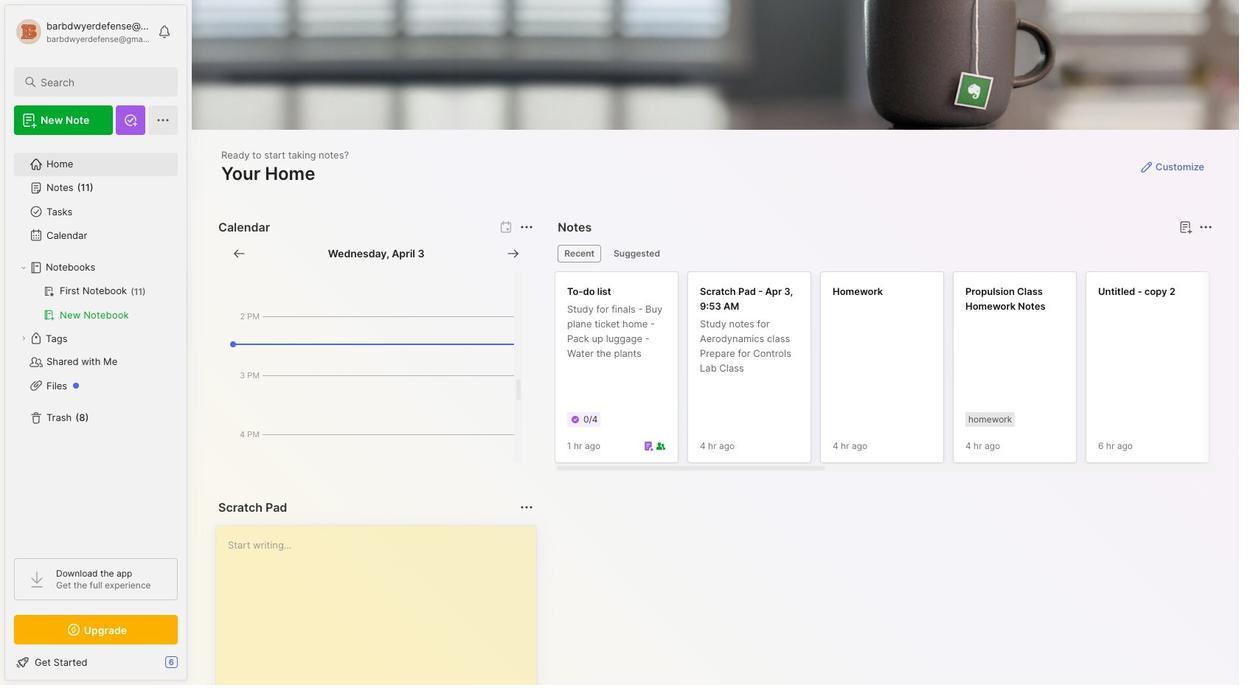 Task type: locate. For each thing, give the bounding box(es) containing it.
more actions image
[[1197, 218, 1215, 236]]

tree
[[5, 144, 187, 545]]

2 tab from the left
[[607, 245, 667, 263]]

1 horizontal spatial tab
[[607, 245, 667, 263]]

Search text field
[[41, 75, 165, 89]]

main element
[[0, 0, 192, 685]]

1 vertical spatial more actions image
[[518, 499, 536, 516]]

more actions image
[[518, 218, 536, 236], [518, 499, 536, 516]]

0 horizontal spatial tab
[[558, 245, 601, 263]]

tab
[[558, 245, 601, 263], [607, 245, 667, 263]]

row group
[[555, 271, 1239, 472]]

group inside main element
[[14, 280, 177, 327]]

Account field
[[14, 17, 150, 46]]

0 vertical spatial more actions image
[[518, 218, 536, 236]]

None search field
[[41, 73, 165, 91]]

tab list
[[558, 245, 1211, 263]]

expand tags image
[[19, 334, 28, 343]]

group
[[14, 280, 177, 327]]

1 more actions image from the top
[[518, 218, 536, 236]]

1 tab from the left
[[558, 245, 601, 263]]

More actions field
[[517, 217, 537, 238], [1196, 217, 1216, 238], [517, 497, 537, 518]]



Task type: describe. For each thing, give the bounding box(es) containing it.
tree inside main element
[[5, 144, 187, 545]]

none search field inside main element
[[41, 73, 165, 91]]

Help and Learning task checklist field
[[5, 651, 187, 674]]

click to collapse image
[[186, 658, 197, 676]]

2 more actions image from the top
[[518, 499, 536, 516]]

Start writing… text field
[[228, 526, 536, 685]]

Choose date to view field
[[328, 246, 425, 261]]

expand notebooks image
[[19, 263, 28, 272]]



Task type: vqa. For each thing, say whether or not it's contained in the screenshot.
the
no



